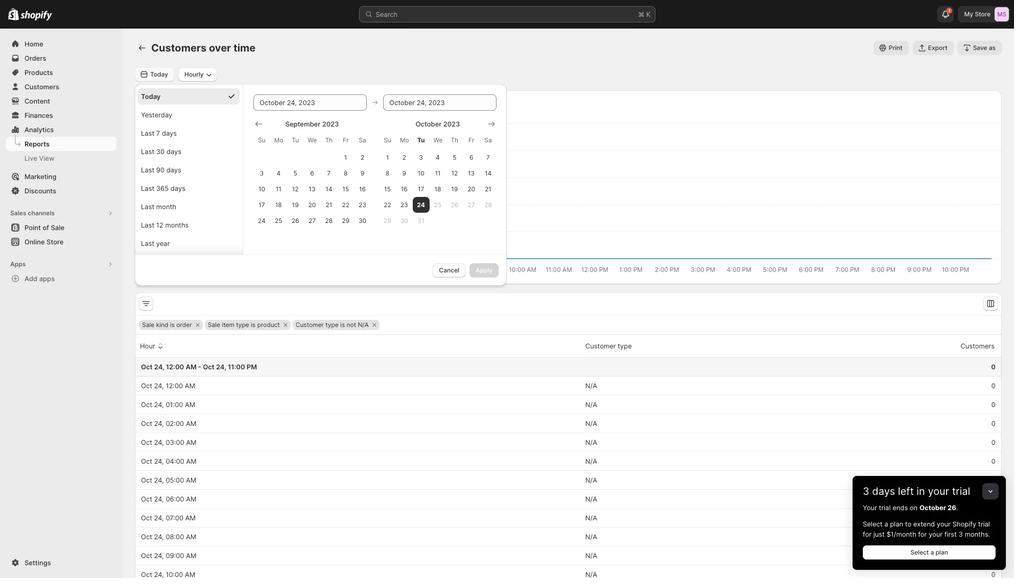 Task type: describe. For each thing, give the bounding box(es) containing it.
04:00
[[166, 458, 184, 466]]

n/a for oct 24, 02:00 am
[[585, 420, 597, 428]]

1 horizontal spatial 18 button
[[429, 181, 446, 197]]

-
[[198, 363, 201, 371]]

0 horizontal spatial 20 button
[[304, 197, 320, 213]]

marketing link
[[6, 170, 116, 184]]

3 inside dropdown button
[[863, 486, 869, 498]]

0 horizontal spatial 12 button
[[287, 181, 304, 197]]

14 for left 14 button
[[325, 185, 332, 193]]

last 30 days
[[141, 148, 181, 156]]

3 inside select a plan to extend your shopify trial for just $1/month for your first 3 months.
[[959, 531, 963, 539]]

thursday element for october 2023
[[446, 131, 463, 150]]

sale item type is product
[[208, 321, 280, 329]]

1 vertical spatial 17
[[259, 201, 265, 209]]

7 inside button
[[156, 129, 160, 137]]

0 horizontal spatial type
[[236, 321, 249, 329]]

1 horizontal spatial 14 button
[[480, 166, 497, 181]]

1 vertical spatial 18
[[275, 201, 282, 209]]

0 horizontal spatial 14 button
[[320, 181, 337, 197]]

1 22 from the left
[[342, 201, 349, 209]]

fr for september 2023
[[343, 136, 349, 144]]

24, for oct 24, 01:00 am
[[154, 401, 164, 409]]

1 for october 2023
[[386, 154, 389, 161]]

oct for oct 24, 12:00 am
[[141, 382, 152, 390]]

0 for oct 24, 06:00 am
[[991, 496, 996, 504]]

05:00
[[166, 477, 184, 485]]

tu for october
[[417, 136, 425, 144]]

oct for oct 24, 07:00 am
[[141, 514, 152, 523]]

customer type is not n/a
[[296, 321, 369, 329]]

export button
[[913, 41, 954, 55]]

n/a for oct 24, 12:00 am
[[585, 382, 597, 390]]

sale for sale kind is order
[[142, 321, 154, 329]]

1 23 button from the left
[[354, 197, 371, 213]]

point of sale
[[25, 224, 64, 232]]

6 for rightmost 6 button
[[469, 154, 473, 161]]

apps
[[10, 261, 26, 268]]

0 horizontal spatial 26
[[292, 217, 299, 225]]

item
[[222, 321, 234, 329]]

sa for september 2023
[[359, 136, 366, 144]]

1 horizontal spatial 3 button
[[413, 150, 429, 166]]

0 horizontal spatial 4
[[277, 170, 281, 177]]

content link
[[6, 94, 116, 108]]

0 vertical spatial 10
[[418, 170, 424, 177]]

1 horizontal spatial 18
[[434, 185, 441, 193]]

24, for oct 24, 08:00 am
[[154, 533, 164, 541]]

hour
[[140, 342, 155, 350]]

oct 24, 09:00 am
[[141, 552, 196, 560]]

0 vertical spatial 11
[[435, 170, 441, 177]]

24, for oct 24, 05:00 am
[[154, 477, 164, 485]]

0 horizontal spatial 28 button
[[320, 213, 337, 229]]

september 2023
[[285, 120, 339, 128]]

last year button
[[138, 235, 240, 252]]

discounts link
[[6, 184, 116, 198]]

last for last 12 months
[[141, 221, 154, 229]]

save as
[[973, 44, 996, 52]]

1 horizontal spatial 30
[[359, 217, 366, 225]]

analytics link
[[6, 123, 116, 137]]

am for oct 24, 04:00 am
[[186, 458, 197, 466]]

oct for oct 24, 02:00 am
[[141, 420, 152, 428]]

1 vertical spatial 28
[[325, 217, 333, 225]]

2 vertical spatial 7
[[327, 170, 331, 177]]

sales
[[10, 209, 26, 217]]

live view link
[[6, 151, 116, 166]]

0 horizontal spatial 27 button
[[304, 213, 320, 229]]

first
[[944, 531, 957, 539]]

channels
[[28, 209, 55, 217]]

25 for leftmost 25 button
[[275, 217, 282, 225]]

1 horizontal spatial 12 button
[[446, 166, 463, 181]]

1 29 from the left
[[342, 217, 349, 225]]

0 horizontal spatial 3 button
[[253, 166, 270, 181]]

last for last month
[[141, 203, 154, 211]]

09:00
[[166, 552, 184, 560]]

oct for oct 24, 06:00 am
[[141, 496, 152, 504]]

2 29 from the left
[[384, 217, 391, 225]]

16 for second 16 button from right
[[359, 185, 366, 193]]

oct 24, 02:00 am
[[141, 420, 196, 428]]

1 horizontal spatial 25 button
[[429, 197, 446, 213]]

wednesday element for october
[[429, 131, 446, 150]]

0 horizontal spatial 6 button
[[304, 166, 320, 181]]

content
[[25, 97, 50, 105]]

0 for oct 24, 03:00 am
[[991, 439, 996, 447]]

monday element for september
[[270, 131, 287, 150]]

live
[[25, 154, 37, 162]]

point of sale button
[[0, 221, 123, 235]]

yesterday
[[141, 111, 172, 119]]

fr for october 2023
[[468, 136, 474, 144]]

customer type button
[[584, 337, 644, 356]]

1 15 button from the left
[[337, 181, 354, 197]]

finances link
[[6, 108, 116, 123]]

over
[[209, 42, 231, 54]]

september
[[285, 120, 320, 128]]

save as button
[[958, 41, 1002, 55]]

0 vertical spatial 28
[[484, 201, 492, 209]]

12:00 for oct 24, 12:00 am
[[166, 382, 183, 390]]

trial inside select a plan to extend your shopify trial for just $1/month for your first 3 months.
[[978, 521, 990, 529]]

2 15 button from the left
[[379, 181, 396, 197]]

1 horizontal spatial 13 button
[[463, 166, 480, 181]]

reports
[[25, 140, 50, 148]]

5 for 5 button to the left
[[293, 170, 297, 177]]

26 inside 3 days left in your trial element
[[948, 504, 956, 512]]

1 horizontal spatial 26
[[451, 201, 458, 209]]

last month button
[[138, 199, 240, 215]]

am for oct 24, 12:00 am
[[185, 382, 195, 390]]

th for october 2023
[[451, 136, 458, 144]]

0 for oct 24, 07:00 am
[[991, 514, 996, 523]]

customers inside button
[[961, 342, 995, 350]]

your inside dropdown button
[[928, 486, 949, 498]]

just
[[873, 531, 885, 539]]

days for last 7 days
[[162, 129, 177, 137]]

0 horizontal spatial 24 button
[[253, 213, 270, 229]]

print button
[[873, 41, 909, 55]]

months.
[[965, 531, 990, 539]]

oct 24, 07:00 am
[[141, 514, 196, 523]]

october 2023
[[416, 120, 460, 128]]

last 365 days
[[141, 184, 185, 193]]

0 vertical spatial 19
[[451, 185, 458, 193]]

products
[[25, 68, 53, 77]]

1 horizontal spatial 19 button
[[446, 181, 463, 197]]

2 yyyy-mm-dd text field from the left
[[383, 95, 497, 111]]

n/a for oct 24, 09:00 am
[[585, 552, 597, 560]]

thursday element for september 2023
[[320, 131, 337, 150]]

a for select a plan to extend your shopify trial for just $1/month for your first 3 months.
[[884, 521, 888, 529]]

1 for september 2023
[[344, 154, 347, 161]]

last for last year
[[141, 240, 154, 248]]

time
[[233, 42, 256, 54]]

20 for 20 button to the right
[[468, 185, 475, 193]]

sunday element for october 2023
[[379, 131, 396, 150]]

30 inside button
[[156, 148, 165, 156]]

extend
[[913, 521, 935, 529]]

0 horizontal spatial 21 button
[[320, 197, 337, 213]]

0 horizontal spatial 18 button
[[270, 197, 287, 213]]

am for oct 24, 03:00 am
[[186, 439, 196, 447]]

shopify image
[[8, 8, 19, 20]]

k
[[646, 10, 651, 18]]

hour button
[[138, 337, 167, 356]]

0 for oct 24, 02:00 am
[[991, 420, 996, 428]]

sales channels
[[10, 209, 55, 217]]

am for oct 24, 01:00 am
[[185, 401, 195, 409]]

1 horizontal spatial 20 button
[[463, 181, 480, 197]]

add
[[25, 275, 37, 283]]

0 horizontal spatial 5 button
[[287, 166, 304, 181]]

search
[[376, 10, 398, 18]]

last for last 7 days
[[141, 129, 154, 137]]

0 for oct 24, 12:00 am
[[991, 382, 996, 390]]

1 for from the left
[[863, 531, 871, 539]]

marketing
[[25, 173, 56, 181]]

0 horizontal spatial 17 button
[[253, 197, 270, 213]]

2 for from the left
[[918, 531, 927, 539]]

n/a for oct 24, 04:00 am
[[585, 458, 597, 466]]

2 30 button from the left
[[396, 213, 413, 229]]

orders link
[[6, 51, 116, 65]]

1 horizontal spatial 21 button
[[480, 181, 497, 197]]

0 horizontal spatial 11 button
[[270, 181, 287, 197]]

0 for oct 24, 01:00 am
[[991, 401, 996, 409]]

2 for september 2023
[[361, 154, 364, 161]]

07:00
[[166, 514, 183, 523]]

1 horizontal spatial 11 button
[[429, 166, 446, 181]]

select a plan link
[[863, 546, 996, 560]]

1 vertical spatial your
[[937, 521, 951, 529]]

mo for october
[[400, 136, 409, 144]]

2 horizontal spatial 7
[[486, 154, 490, 161]]

add apps
[[25, 275, 55, 283]]

oct 24, 01:00 am
[[141, 401, 195, 409]]

plan for select a plan
[[936, 549, 948, 557]]

sale for sale item type is product
[[208, 321, 220, 329]]

1 horizontal spatial 4
[[436, 154, 440, 161]]

tu for september
[[292, 136, 299, 144]]

1 horizontal spatial 24 button
[[413, 197, 429, 213]]

21 for 21 button to the right
[[485, 185, 491, 193]]

6 for the left 6 button
[[310, 170, 314, 177]]

2 button for october 2023
[[396, 150, 413, 166]]

1 vertical spatial 19
[[292, 201, 299, 209]]

n/a for oct 24, 05:00 am
[[585, 477, 597, 485]]

oct 24, 06:00 am
[[141, 496, 196, 504]]

0 horizontal spatial 25 button
[[270, 213, 287, 229]]

th for september 2023
[[325, 136, 333, 144]]

31 button
[[413, 213, 429, 229]]

tuesday element for september 2023
[[287, 131, 304, 150]]

today button
[[135, 67, 174, 82]]

today inside button
[[141, 92, 161, 101]]

1 horizontal spatial 17 button
[[413, 181, 429, 197]]

1 horizontal spatial 6 button
[[463, 150, 480, 166]]

0 horizontal spatial 26 button
[[287, 213, 304, 229]]

last 90 days button
[[138, 162, 240, 178]]

1 button
[[938, 6, 954, 22]]

2 horizontal spatial 30
[[400, 217, 408, 225]]

1 horizontal spatial 5 button
[[446, 150, 463, 166]]

3 days left in your trial
[[863, 486, 970, 498]]

discounts
[[25, 187, 56, 195]]

save
[[973, 44, 987, 52]]

0 horizontal spatial trial
[[879, 504, 891, 512]]

9 for first 9 button from the right
[[402, 170, 406, 177]]

1 horizontal spatial 10 button
[[413, 166, 429, 181]]

sale inside "link"
[[51, 224, 64, 232]]

1 vertical spatial 13
[[309, 185, 315, 193]]

store for my store
[[975, 10, 991, 18]]

customers link
[[6, 80, 116, 94]]

1 30 button from the left
[[354, 213, 371, 229]]

your
[[863, 504, 877, 512]]

last for last 90 days
[[141, 166, 154, 174]]

select a plan to extend your shopify trial for just $1/month for your first 3 months.
[[863, 521, 990, 539]]

am for oct 24, 07:00 am
[[185, 514, 196, 523]]

1 vertical spatial 11
[[276, 185, 281, 193]]

12 inside button
[[156, 221, 163, 229]]

25 for the right 25 button
[[434, 201, 441, 209]]

select for select a plan to extend your shopify trial for just $1/month for your first 3 months.
[[863, 521, 882, 529]]

customer for customer type
[[585, 342, 616, 350]]

0 horizontal spatial 10
[[258, 185, 265, 193]]

finances
[[25, 111, 53, 120]]

1 horizontal spatial 7 button
[[480, 150, 497, 166]]

last 90 days
[[141, 166, 181, 174]]

1 yyyy-mm-dd text field from the left
[[253, 95, 367, 111]]

01:00
[[166, 401, 183, 409]]

oct 24, 08:00 am
[[141, 533, 196, 541]]

last year
[[141, 240, 170, 248]]

am for oct 24, 06:00 am
[[186, 496, 196, 504]]



Task type: locate. For each thing, give the bounding box(es) containing it.
2 22 button from the left
[[379, 197, 396, 213]]

2 12:00 from the top
[[166, 382, 183, 390]]

days inside 'button'
[[170, 184, 185, 193]]

0 horizontal spatial 19 button
[[287, 197, 304, 213]]

2 last from the top
[[141, 148, 154, 156]]

0 horizontal spatial sa
[[359, 136, 366, 144]]

is left product
[[251, 321, 255, 329]]

th
[[325, 136, 333, 144], [451, 136, 458, 144]]

0 horizontal spatial for
[[863, 531, 871, 539]]

settings link
[[6, 556, 116, 571]]

for
[[863, 531, 871, 539], [918, 531, 927, 539]]

n/a for oct 24, 01:00 am
[[585, 401, 597, 409]]

0 horizontal spatial a
[[884, 521, 888, 529]]

20
[[468, 185, 475, 193], [308, 201, 316, 209]]

today left 'hourly' at top
[[150, 70, 168, 78]]

7 last from the top
[[141, 240, 154, 248]]

16 for 2nd 16 button
[[401, 185, 408, 193]]

hourly button
[[178, 67, 217, 82]]

print
[[889, 44, 902, 52]]

last for last 30 days
[[141, 148, 154, 156]]

24, left 03:00
[[154, 439, 164, 447]]

$1/month
[[887, 531, 916, 539]]

we for september
[[308, 136, 317, 144]]

2 2 from the left
[[402, 154, 406, 161]]

1 horizontal spatial 26 button
[[446, 197, 463, 213]]

2 su from the left
[[384, 136, 391, 144]]

thursday element
[[320, 131, 337, 150], [446, 131, 463, 150]]

sunday element
[[253, 131, 270, 150], [379, 131, 396, 150]]

2 8 from the left
[[386, 170, 389, 177]]

2 23 button from the left
[[396, 197, 413, 213]]

2 sa from the left
[[484, 136, 492, 144]]

we down september 2023
[[308, 136, 317, 144]]

1 2 from the left
[[361, 154, 364, 161]]

last down last 7 days at top left
[[141, 148, 154, 156]]

5 for the right 5 button
[[453, 154, 456, 161]]

1 horizontal spatial mo
[[400, 136, 409, 144]]

thursday element down the october 2023
[[446, 131, 463, 150]]

0 for oct 24, 04:00 am
[[991, 458, 996, 466]]

oct for oct 24, 12:00 am - oct 24, 11:00 pm
[[141, 363, 153, 371]]

am left -
[[186, 363, 197, 371]]

store for online store
[[47, 238, 64, 246]]

october inside 3 days left in your trial element
[[919, 504, 946, 512]]

10 0 from the top
[[991, 552, 996, 560]]

oct down hour
[[141, 363, 153, 371]]

1 horizontal spatial store
[[975, 10, 991, 18]]

my
[[964, 10, 973, 18]]

0 vertical spatial 14
[[485, 170, 492, 177]]

0 horizontal spatial we
[[308, 136, 317, 144]]

03:00
[[166, 439, 184, 447]]

days up last 30 days
[[162, 129, 177, 137]]

is for customer
[[340, 321, 345, 329]]

2 thursday element from the left
[[446, 131, 463, 150]]

am for oct 24, 12:00 am - oct 24, 11:00 pm
[[186, 363, 197, 371]]

3 button
[[413, 150, 429, 166], [253, 166, 270, 181]]

n/a for oct 24, 08:00 am
[[585, 533, 597, 541]]

oct left 03:00
[[141, 439, 152, 447]]

your right in
[[928, 486, 949, 498]]

2 horizontal spatial 26
[[948, 504, 956, 512]]

2 grid from the left
[[379, 119, 497, 229]]

1 horizontal spatial for
[[918, 531, 927, 539]]

24, for oct 24, 04:00 am
[[154, 458, 164, 466]]

days up 'last 90 days' at the top of page
[[166, 148, 181, 156]]

24, left the 06:00
[[154, 496, 164, 504]]

oct for oct 24, 03:00 am
[[141, 439, 152, 447]]

saturday element for october 2023
[[480, 131, 497, 150]]

4 button
[[429, 150, 446, 166], [270, 166, 287, 181]]

shopify image
[[21, 11, 52, 21]]

2 is from the left
[[251, 321, 255, 329]]

1 vertical spatial 21
[[326, 201, 332, 209]]

last 30 days button
[[138, 144, 240, 160]]

friday element
[[337, 131, 354, 150], [463, 131, 480, 150]]

0 horizontal spatial mo
[[274, 136, 283, 144]]

today
[[150, 70, 168, 78], [141, 92, 161, 101]]

oct for oct 24, 05:00 am
[[141, 477, 152, 485]]

0 vertical spatial 18
[[434, 185, 441, 193]]

oct left '04:00'
[[141, 458, 152, 466]]

30 button
[[354, 213, 371, 229], [396, 213, 413, 229]]

2 tu from the left
[[417, 136, 425, 144]]

⌘ k
[[638, 10, 651, 18]]

0 vertical spatial a
[[884, 521, 888, 529]]

2023 for october 2023
[[443, 120, 460, 128]]

24, up oct 24, 01:00 am
[[154, 382, 164, 390]]

1 horizontal spatial 23 button
[[396, 197, 413, 213]]

grid containing october
[[379, 119, 497, 229]]

6 0 from the top
[[991, 458, 996, 466]]

is left not
[[340, 321, 345, 329]]

1 vertical spatial 24
[[258, 217, 266, 225]]

1 vertical spatial 6
[[310, 170, 314, 177]]

1 horizontal spatial 15 button
[[379, 181, 396, 197]]

last
[[141, 129, 154, 137], [141, 148, 154, 156], [141, 166, 154, 174], [141, 184, 154, 193], [141, 203, 154, 211], [141, 221, 154, 229], [141, 240, 154, 248]]

24, left '07:00'
[[154, 514, 164, 523]]

3 is from the left
[[340, 321, 345, 329]]

2 9 from the left
[[402, 170, 406, 177]]

18
[[434, 185, 441, 193], [275, 201, 282, 209]]

2 button for september 2023
[[354, 150, 371, 166]]

days for last 365 days
[[170, 184, 185, 193]]

0 vertical spatial 12:00
[[166, 363, 184, 371]]

months
[[165, 221, 189, 229]]

plan
[[890, 521, 903, 529], [936, 549, 948, 557]]

1 horizontal spatial 28 button
[[480, 197, 497, 213]]

1 8 from the left
[[344, 170, 348, 177]]

2 8 button from the left
[[379, 166, 396, 181]]

oct for oct 24, 01:00 am
[[141, 401, 152, 409]]

0 horizontal spatial 5
[[293, 170, 297, 177]]

th down the october 2023
[[451, 136, 458, 144]]

type for customer type is not n/a
[[326, 321, 339, 329]]

yyyy-mm-dd text field up the october 2023
[[383, 95, 497, 111]]

5 last from the top
[[141, 203, 154, 211]]

0 horizontal spatial 25
[[275, 217, 282, 225]]

31
[[418, 217, 424, 225]]

orders
[[25, 54, 46, 62]]

last left 365
[[141, 184, 154, 193]]

select down select a plan to extend your shopify trial for just $1/month for your first 3 months.
[[910, 549, 929, 557]]

last for last 365 days
[[141, 184, 154, 193]]

your left first at the right bottom of page
[[929, 531, 943, 539]]

last 12 months
[[141, 221, 189, 229]]

store down point of sale button at top left
[[47, 238, 64, 246]]

last 7 days
[[141, 129, 177, 137]]

24, for oct 24, 07:00 am
[[154, 514, 164, 523]]

oct up oct 24, 01:00 am
[[141, 382, 152, 390]]

3 last from the top
[[141, 166, 154, 174]]

0 horizontal spatial 2 button
[[354, 150, 371, 166]]

19 button
[[446, 181, 463, 197], [287, 197, 304, 213]]

1 wednesday element from the left
[[304, 131, 320, 150]]

today inside dropdown button
[[150, 70, 168, 78]]

we down the october 2023
[[433, 136, 443, 144]]

2 monday element from the left
[[396, 131, 413, 150]]

your up first at the right bottom of page
[[937, 521, 951, 529]]

1 vertical spatial 27
[[308, 217, 316, 225]]

sunday element for september 2023
[[253, 131, 270, 150]]

1 horizontal spatial 27 button
[[463, 197, 480, 213]]

1 horizontal spatial 4 button
[[429, 150, 446, 166]]

9 for first 9 button from left
[[361, 170, 364, 177]]

n/a for oct 24, 06:00 am
[[585, 496, 597, 504]]

2 we from the left
[[433, 136, 443, 144]]

su for september
[[258, 136, 265, 144]]

su for october
[[384, 136, 391, 144]]

am right 01:00
[[185, 401, 195, 409]]

last inside 'button'
[[141, 184, 154, 193]]

2 23 from the left
[[400, 201, 408, 209]]

select up just
[[863, 521, 882, 529]]

1 15 from the left
[[342, 185, 349, 193]]

21 for the leftmost 21 button
[[326, 201, 332, 209]]

7
[[156, 129, 160, 137], [486, 154, 490, 161], [327, 170, 331, 177]]

last 7 days button
[[138, 125, 240, 142]]

90
[[156, 166, 165, 174]]

24, left 01:00
[[154, 401, 164, 409]]

1 last from the top
[[141, 129, 154, 137]]

0 horizontal spatial 22
[[342, 201, 349, 209]]

1 horizontal spatial 8
[[386, 170, 389, 177]]

store right my
[[975, 10, 991, 18]]

YYYY-MM-DD text field
[[253, 95, 367, 111], [383, 95, 497, 111]]

analytics
[[25, 126, 54, 134]]

type inside button
[[618, 342, 632, 350]]

last month
[[141, 203, 176, 211]]

1 horizontal spatial 14
[[485, 170, 492, 177]]

days
[[162, 129, 177, 137], [166, 148, 181, 156], [166, 166, 181, 174], [170, 184, 185, 193], [872, 486, 895, 498]]

tuesday element for october 2023
[[413, 131, 429, 150]]

2 button
[[354, 150, 371, 166], [396, 150, 413, 166]]

0 vertical spatial 26
[[451, 201, 458, 209]]

5 down september
[[293, 170, 297, 177]]

1 horizontal spatial sa
[[484, 136, 492, 144]]

last down yesterday
[[141, 129, 154, 137]]

trial up months.
[[978, 521, 990, 529]]

6 last from the top
[[141, 221, 154, 229]]

wednesday element for september
[[304, 131, 320, 150]]

8 for 1st 8 button
[[344, 170, 348, 177]]

settings
[[25, 559, 51, 568]]

last left year
[[141, 240, 154, 248]]

pm
[[247, 363, 257, 371]]

2 16 from the left
[[401, 185, 408, 193]]

24, for oct 24, 12:00 am
[[154, 382, 164, 390]]

tuesday element down september
[[287, 131, 304, 150]]

0 horizontal spatial 10 button
[[253, 181, 270, 197]]

1 vertical spatial 26
[[292, 217, 299, 225]]

1 horizontal spatial a
[[930, 549, 934, 557]]

1 vertical spatial 5
[[293, 170, 297, 177]]

1 16 button from the left
[[354, 181, 371, 197]]

2 0 from the top
[[991, 382, 996, 390]]

1
[[948, 8, 950, 13], [344, 154, 347, 161], [386, 154, 389, 161]]

oct for oct 24, 08:00 am
[[141, 533, 152, 541]]

oct left the 02:00
[[141, 420, 152, 428]]

select inside select a plan to extend your shopify trial for just $1/month for your first 3 months.
[[863, 521, 882, 529]]

plan down first at the right bottom of page
[[936, 549, 948, 557]]

11
[[435, 170, 441, 177], [276, 185, 281, 193]]

1 29 button from the left
[[337, 213, 354, 229]]

we
[[308, 136, 317, 144], [433, 136, 443, 144]]

24, left the 02:00
[[154, 420, 164, 428]]

24 for left 24 button
[[258, 217, 266, 225]]

sale left kind at the bottom of page
[[142, 321, 154, 329]]

1 thursday element from the left
[[320, 131, 337, 150]]

view
[[39, 154, 54, 162]]

select
[[863, 521, 882, 529], [910, 549, 929, 557]]

today up yesterday
[[141, 92, 161, 101]]

oct left 01:00
[[141, 401, 152, 409]]

1 horizontal spatial 11
[[435, 170, 441, 177]]

1 2 button from the left
[[354, 150, 371, 166]]

am for oct 24, 02:00 am
[[186, 420, 196, 428]]

1 tuesday element from the left
[[287, 131, 304, 150]]

2 mo from the left
[[400, 136, 409, 144]]

am down oct 24, 12:00 am - oct 24, 11:00 pm
[[185, 382, 195, 390]]

days right 365
[[170, 184, 185, 193]]

1 22 button from the left
[[337, 197, 354, 213]]

1 horizontal spatial monday element
[[396, 131, 413, 150]]

oct 24, 04:00 am
[[141, 458, 197, 466]]

0 horizontal spatial 4 button
[[270, 166, 287, 181]]

0 horizontal spatial 20
[[308, 201, 316, 209]]

sales channels button
[[6, 206, 116, 221]]

2 22 from the left
[[384, 201, 391, 209]]

days for last 90 days
[[166, 166, 181, 174]]

0 horizontal spatial 30
[[156, 148, 165, 156]]

1 vertical spatial 20
[[308, 201, 316, 209]]

a inside select a plan to extend your shopify trial for just $1/month for your first 3 months.
[[884, 521, 888, 529]]

24, left '04:00'
[[154, 458, 164, 466]]

0 horizontal spatial 30 button
[[354, 213, 371, 229]]

2023 for september 2023
[[322, 120, 339, 128]]

24, left 05:00
[[154, 477, 164, 485]]

2 wednesday element from the left
[[429, 131, 446, 150]]

2 29 button from the left
[[379, 213, 396, 229]]

tu down the october 2023
[[417, 136, 425, 144]]

0 vertical spatial select
[[863, 521, 882, 529]]

2 16 button from the left
[[396, 181, 413, 197]]

october
[[416, 120, 442, 128], [919, 504, 946, 512]]

24, left "08:00"
[[154, 533, 164, 541]]

2 9 button from the left
[[396, 166, 413, 181]]

0 horizontal spatial 18
[[275, 201, 282, 209]]

1 16 from the left
[[359, 185, 366, 193]]

11 button
[[429, 166, 446, 181], [270, 181, 287, 197]]

2 horizontal spatial sale
[[208, 321, 220, 329]]

8
[[344, 170, 348, 177], [386, 170, 389, 177]]

24, for oct 24, 12:00 am - oct 24, 11:00 pm
[[154, 363, 164, 371]]

my store image
[[995, 7, 1009, 21]]

am right the 02:00
[[186, 420, 196, 428]]

a up just
[[884, 521, 888, 529]]

1 saturday element from the left
[[354, 131, 371, 150]]

2 tuesday element from the left
[[413, 131, 429, 150]]

5 button down september
[[287, 166, 304, 181]]

1 is from the left
[[170, 321, 175, 329]]

0 horizontal spatial sale
[[51, 224, 64, 232]]

plan inside select a plan link
[[936, 549, 948, 557]]

2 2023 from the left
[[443, 120, 460, 128]]

oct for oct 24, 04:00 am
[[141, 458, 152, 466]]

12:00 for oct 24, 12:00 am - oct 24, 11:00 pm
[[166, 363, 184, 371]]

customer for customer type is not n/a
[[296, 321, 324, 329]]

last up last year
[[141, 221, 154, 229]]

0 for oct 24, 09:00 am
[[991, 552, 996, 560]]

2 2 button from the left
[[396, 150, 413, 166]]

23
[[359, 201, 366, 209], [400, 201, 408, 209]]

0 horizontal spatial su
[[258, 136, 265, 144]]

1 su from the left
[[258, 136, 265, 144]]

tu down september
[[292, 136, 299, 144]]

am right '07:00'
[[185, 514, 196, 523]]

type for customer type
[[618, 342, 632, 350]]

0 horizontal spatial october
[[416, 120, 442, 128]]

sale kind is order
[[142, 321, 192, 329]]

12 for left 12 "button"
[[292, 185, 299, 193]]

days for last 30 days
[[166, 148, 181, 156]]

plan inside select a plan to extend your shopify trial for just $1/month for your first 3 months.
[[890, 521, 903, 529]]

today button
[[138, 88, 240, 105]]

am for oct 24, 09:00 am
[[186, 552, 196, 560]]

oct left 09:00
[[141, 552, 152, 560]]

13 button
[[463, 166, 480, 181], [304, 181, 320, 197]]

grid
[[253, 119, 371, 229], [379, 119, 497, 229]]

0 horizontal spatial 7 button
[[320, 166, 337, 181]]

oct left "08:00"
[[141, 533, 152, 541]]

1 button for september 2023
[[337, 150, 354, 166]]

1 2023 from the left
[[322, 120, 339, 128]]

2 for october 2023
[[402, 154, 406, 161]]

1 vertical spatial a
[[930, 549, 934, 557]]

20 for leftmost 20 button
[[308, 201, 316, 209]]

point of sale link
[[6, 221, 116, 235]]

am right the 06:00
[[186, 496, 196, 504]]

0 horizontal spatial 16 button
[[354, 181, 371, 197]]

3 days left in your trial button
[[853, 477, 1006, 498]]

24, left 09:00
[[154, 552, 164, 560]]

1 horizontal spatial plan
[[936, 549, 948, 557]]

8 0 from the top
[[991, 496, 996, 504]]

1 0 from the top
[[991, 363, 996, 371]]

we for october
[[433, 136, 443, 144]]

friday element for october 2023
[[463, 131, 480, 150]]

thursday element down september 2023
[[320, 131, 337, 150]]

am
[[186, 363, 197, 371], [185, 382, 195, 390], [185, 401, 195, 409], [186, 420, 196, 428], [186, 439, 196, 447], [186, 458, 197, 466], [186, 477, 196, 485], [186, 496, 196, 504], [185, 514, 196, 523], [186, 533, 196, 541], [186, 552, 196, 560]]

12:00 up 01:00
[[166, 382, 183, 390]]

16
[[359, 185, 366, 193], [401, 185, 408, 193]]

06:00
[[166, 496, 184, 504]]

1 sunday element from the left
[[253, 131, 270, 150]]

24 for the right 24 button
[[417, 201, 425, 209]]

product
[[257, 321, 280, 329]]

27 button
[[463, 197, 480, 213], [304, 213, 320, 229]]

3 days left in your trial element
[[853, 503, 1006, 571]]

2 horizontal spatial type
[[618, 342, 632, 350]]

0 vertical spatial 24
[[417, 201, 425, 209]]

29 button
[[337, 213, 354, 229], [379, 213, 396, 229]]

customers button
[[949, 337, 996, 356]]

mo for september
[[274, 136, 283, 144]]

1 grid from the left
[[253, 119, 371, 229]]

0 vertical spatial your
[[928, 486, 949, 498]]

1 inside dropdown button
[[948, 8, 950, 13]]

1 we from the left
[[308, 136, 317, 144]]

1 vertical spatial 10
[[258, 185, 265, 193]]

for left just
[[863, 531, 871, 539]]

trial inside dropdown button
[[952, 486, 970, 498]]

0 horizontal spatial sunday element
[[253, 131, 270, 150]]

21
[[485, 185, 491, 193], [326, 201, 332, 209]]

1 tu from the left
[[292, 136, 299, 144]]

add apps button
[[6, 272, 116, 286]]

3 0 from the top
[[991, 401, 996, 409]]

0 horizontal spatial 14
[[325, 185, 332, 193]]

24, left 11:00
[[216, 363, 226, 371]]

0 horizontal spatial 24
[[258, 217, 266, 225]]

.
[[956, 504, 958, 512]]

1 sa from the left
[[359, 136, 366, 144]]

2 saturday element from the left
[[480, 131, 497, 150]]

1 horizontal spatial customer
[[585, 342, 616, 350]]

plan up $1/month
[[890, 521, 903, 529]]

days up your
[[872, 486, 895, 498]]

0 horizontal spatial th
[[325, 136, 333, 144]]

days right 90
[[166, 166, 181, 174]]

2 fr from the left
[[468, 136, 474, 144]]

home
[[25, 40, 43, 48]]

yyyy-mm-dd text field up september 2023
[[253, 95, 367, 111]]

2 vertical spatial your
[[929, 531, 943, 539]]

oct left the 06:00
[[141, 496, 152, 504]]

5 down the october 2023
[[453, 154, 456, 161]]

am right '04:00'
[[186, 458, 197, 466]]

4 0 from the top
[[991, 420, 996, 428]]

5 button down the october 2023
[[446, 150, 463, 166]]

1 horizontal spatial sunday element
[[379, 131, 396, 150]]

sale right of
[[51, 224, 64, 232]]

1 fr from the left
[[343, 136, 349, 144]]

tuesday element
[[287, 131, 304, 150], [413, 131, 429, 150]]

am right 09:00
[[186, 552, 196, 560]]

last left 90
[[141, 166, 154, 174]]

0 horizontal spatial 13
[[309, 185, 315, 193]]

monday element
[[270, 131, 287, 150], [396, 131, 413, 150]]

wednesday element down september 2023
[[304, 131, 320, 150]]

0 vertical spatial 17
[[418, 185, 424, 193]]

2 sunday element from the left
[[379, 131, 396, 150]]

1 9 button from the left
[[354, 166, 371, 181]]

am right 03:00
[[186, 439, 196, 447]]

20 button
[[463, 181, 480, 197], [304, 197, 320, 213]]

oct
[[141, 363, 153, 371], [203, 363, 214, 371], [141, 382, 152, 390], [141, 401, 152, 409], [141, 420, 152, 428], [141, 439, 152, 447], [141, 458, 152, 466], [141, 477, 152, 485], [141, 496, 152, 504], [141, 514, 152, 523], [141, 533, 152, 541], [141, 552, 152, 560]]

cancel button
[[433, 264, 465, 278]]

24, for oct 24, 06:00 am
[[154, 496, 164, 504]]

saturday element
[[354, 131, 371, 150], [480, 131, 497, 150]]

1 horizontal spatial 17
[[418, 185, 424, 193]]

sale left item
[[208, 321, 220, 329]]

select a plan
[[910, 549, 948, 557]]

last left month
[[141, 203, 154, 211]]

0 horizontal spatial 9
[[361, 170, 364, 177]]

am for oct 24, 05:00 am
[[186, 477, 196, 485]]

0 horizontal spatial 8 button
[[337, 166, 354, 181]]

1 12:00 from the top
[[166, 363, 184, 371]]

0 horizontal spatial 9 button
[[354, 166, 371, 181]]

for down extend
[[918, 531, 927, 539]]

2 th from the left
[[451, 136, 458, 144]]

a for select a plan
[[930, 549, 934, 557]]

5 0 from the top
[[991, 439, 996, 447]]

a down select a plan to extend your shopify trial for just $1/month for your first 3 months.
[[930, 549, 934, 557]]

1 horizontal spatial 2
[[402, 154, 406, 161]]

22 button
[[337, 197, 354, 213], [379, 197, 396, 213]]

2
[[361, 154, 364, 161], [402, 154, 406, 161]]

live view
[[25, 154, 54, 162]]

12:00 up oct 24, 12:00 am
[[166, 363, 184, 371]]

1 vertical spatial customer
[[585, 342, 616, 350]]

0 horizontal spatial 21
[[326, 201, 332, 209]]

9 0 from the top
[[991, 514, 996, 523]]

1 horizontal spatial wednesday element
[[429, 131, 446, 150]]

1 horizontal spatial 6
[[469, 154, 473, 161]]

customers
[[151, 42, 207, 54], [25, 83, 59, 91], [145, 101, 183, 110], [961, 342, 995, 350]]

23 button
[[354, 197, 371, 213], [396, 197, 413, 213]]

5 button
[[446, 150, 463, 166], [287, 166, 304, 181]]

12 for the right 12 "button"
[[451, 170, 458, 177]]

oct right -
[[203, 363, 214, 371]]

8 button
[[337, 166, 354, 181], [379, 166, 396, 181]]

0 horizontal spatial store
[[47, 238, 64, 246]]

wednesday element
[[304, 131, 320, 150], [429, 131, 446, 150]]

friday element for september 2023
[[337, 131, 354, 150]]

0 horizontal spatial yyyy-mm-dd text field
[[253, 95, 367, 111]]

1 9 from the left
[[361, 170, 364, 177]]

oct left '07:00'
[[141, 514, 152, 523]]

1 23 from the left
[[359, 201, 366, 209]]

1 vertical spatial 25
[[275, 217, 282, 225]]

am right "08:00"
[[186, 533, 196, 541]]

th down september 2023
[[325, 136, 333, 144]]

customers over time
[[151, 42, 256, 54]]

24, up oct 24, 12:00 am
[[154, 363, 164, 371]]

oct left 05:00
[[141, 477, 152, 485]]

26 button
[[446, 197, 463, 213], [287, 213, 304, 229]]

1 1 button from the left
[[337, 150, 354, 166]]

1 mo from the left
[[274, 136, 283, 144]]

0 horizontal spatial monday element
[[270, 131, 287, 150]]

1 horizontal spatial 27
[[468, 201, 475, 209]]

1 button
[[337, 150, 354, 166], [379, 150, 396, 166]]

1 horizontal spatial 13
[[468, 170, 475, 177]]

n/a for oct 24, 07:00 am
[[585, 514, 597, 523]]

4
[[436, 154, 440, 161], [277, 170, 281, 177]]

not
[[347, 321, 356, 329]]

trial right your
[[879, 504, 891, 512]]

0 horizontal spatial 15 button
[[337, 181, 354, 197]]

1 horizontal spatial th
[[451, 136, 458, 144]]

n/a for oct 24, 03:00 am
[[585, 439, 597, 447]]

1 horizontal spatial 22 button
[[379, 197, 396, 213]]

grid containing september
[[253, 119, 371, 229]]

8 for first 8 button from the right
[[386, 170, 389, 177]]

days inside dropdown button
[[872, 486, 895, 498]]

1 friday element from the left
[[337, 131, 354, 150]]

2 friday element from the left
[[463, 131, 480, 150]]

wednesday element down the october 2023
[[429, 131, 446, 150]]

your trial ends on october 26 .
[[863, 504, 958, 512]]

customer inside button
[[585, 342, 616, 350]]

24, for oct 24, 09:00 am
[[154, 552, 164, 560]]

7 0 from the top
[[991, 477, 996, 485]]

6 button
[[463, 150, 480, 166], [304, 166, 320, 181]]

2 1 button from the left
[[379, 150, 396, 166]]

0 horizontal spatial 7
[[156, 129, 160, 137]]

store inside button
[[47, 238, 64, 246]]

shopify
[[952, 521, 976, 529]]

1 8 button from the left
[[337, 166, 354, 181]]

24, for oct 24, 03:00 am
[[154, 439, 164, 447]]

0 horizontal spatial 13 button
[[304, 181, 320, 197]]

tuesday element down the october 2023
[[413, 131, 429, 150]]

4 last from the top
[[141, 184, 154, 193]]

oct for oct 24, 09:00 am
[[141, 552, 152, 560]]

16 button
[[354, 181, 371, 197], [396, 181, 413, 197]]

2 15 from the left
[[384, 185, 391, 193]]

mo
[[274, 136, 283, 144], [400, 136, 409, 144]]

is right kind at the bottom of page
[[170, 321, 175, 329]]

trial up .
[[952, 486, 970, 498]]

1 th from the left
[[325, 136, 333, 144]]

oct 24, 03:00 am
[[141, 439, 196, 447]]

1 monday element from the left
[[270, 131, 287, 150]]

0 vertical spatial 12
[[451, 170, 458, 177]]

am right 05:00
[[186, 477, 196, 485]]



Task type: vqa. For each thing, say whether or not it's contained in the screenshot.


